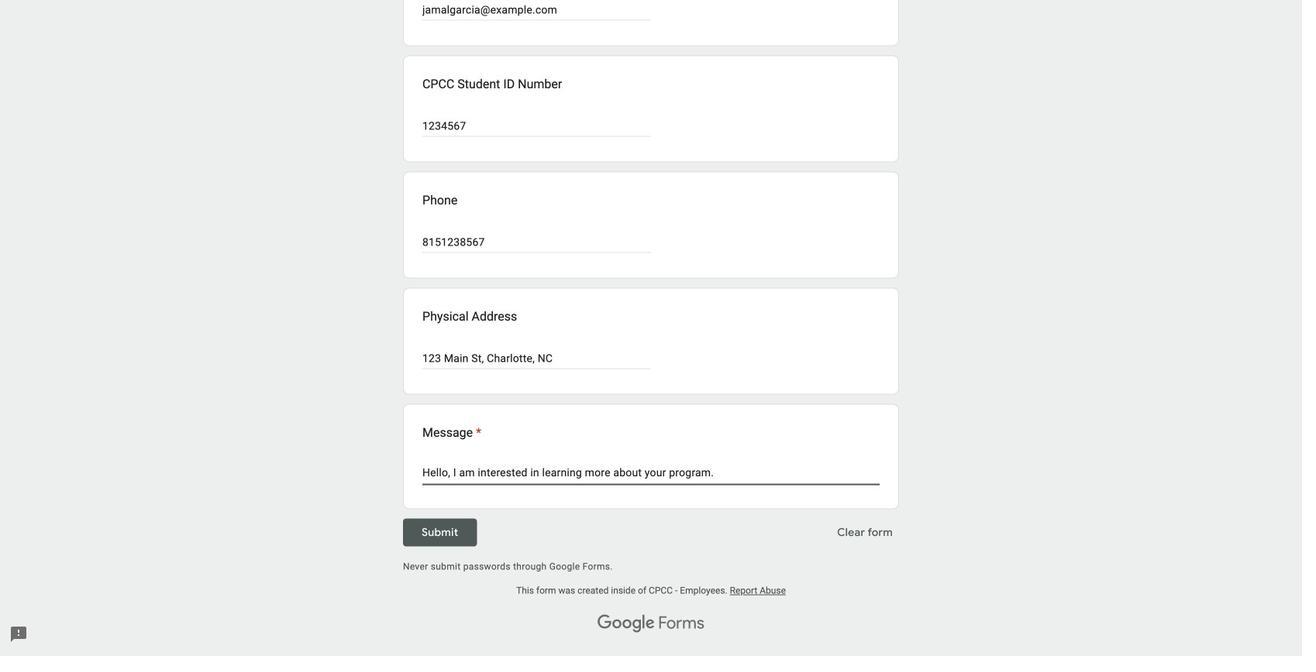 Task type: vqa. For each thing, say whether or not it's contained in the screenshot.
'-' related to Column
no



Task type: locate. For each thing, give the bounding box(es) containing it.
google image
[[598, 615, 655, 634]]

list
[[403, 0, 900, 510]]

heading
[[423, 424, 482, 442]]

None text field
[[423, 0, 651, 19], [423, 117, 651, 135], [423, 233, 651, 252], [423, 0, 651, 19], [423, 117, 651, 135], [423, 233, 651, 252]]

None text field
[[423, 349, 651, 368]]

report a problem to google image
[[9, 626, 28, 644]]



Task type: describe. For each thing, give the bounding box(es) containing it.
Your answer text field
[[423, 466, 880, 484]]

required question element
[[473, 424, 482, 442]]



